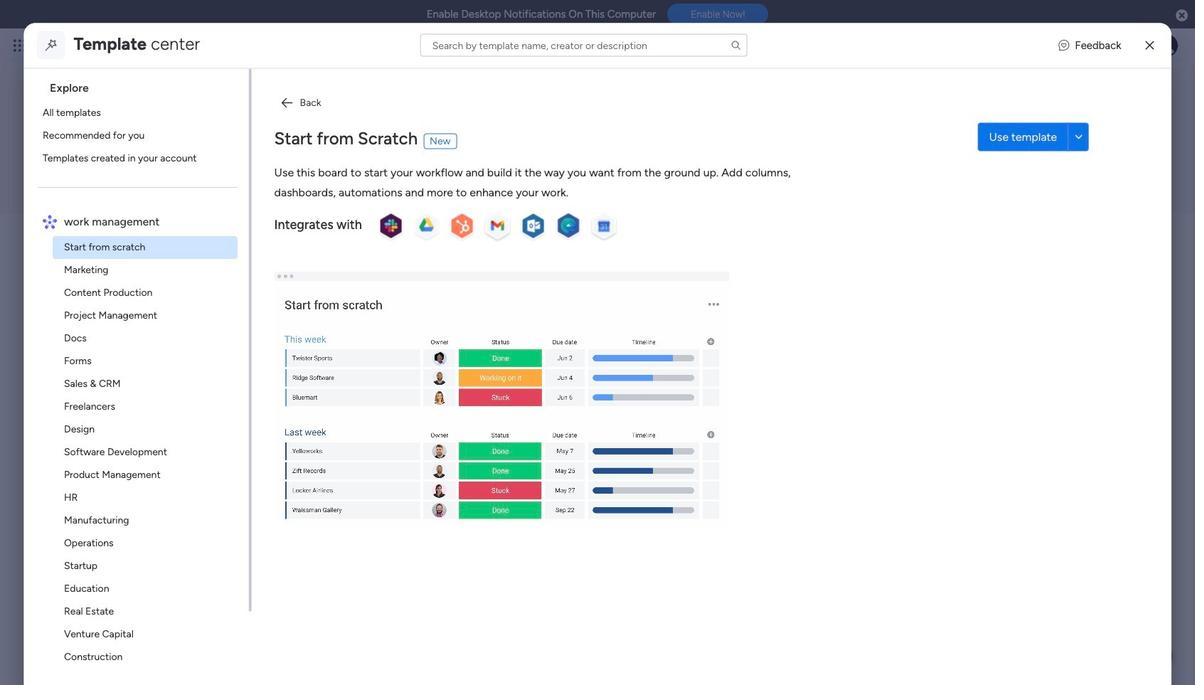 Task type: describe. For each thing, give the bounding box(es) containing it.
search everything image
[[1071, 38, 1085, 53]]

search image
[[730, 39, 742, 51]]

help image
[[1103, 38, 1117, 53]]

v2 user feedback image
[[1059, 37, 1069, 53]]

close image
[[1145, 40, 1154, 51]]



Task type: vqa. For each thing, say whether or not it's contained in the screenshot.
Explore element
yes



Task type: locate. For each thing, give the bounding box(es) containing it.
kendall parks image
[[1155, 34, 1178, 57]]

heading
[[38, 68, 249, 101]]

None search field
[[420, 34, 747, 57]]

select product image
[[13, 38, 27, 53]]

None field
[[163, 220, 997, 250]]

list box
[[30, 68, 252, 685]]

explore element
[[38, 101, 249, 169]]

Search by template name, creator or description search field
[[420, 34, 747, 57]]

dapulse close image
[[1176, 9, 1188, 23]]

work management templates element
[[38, 235, 249, 685]]



